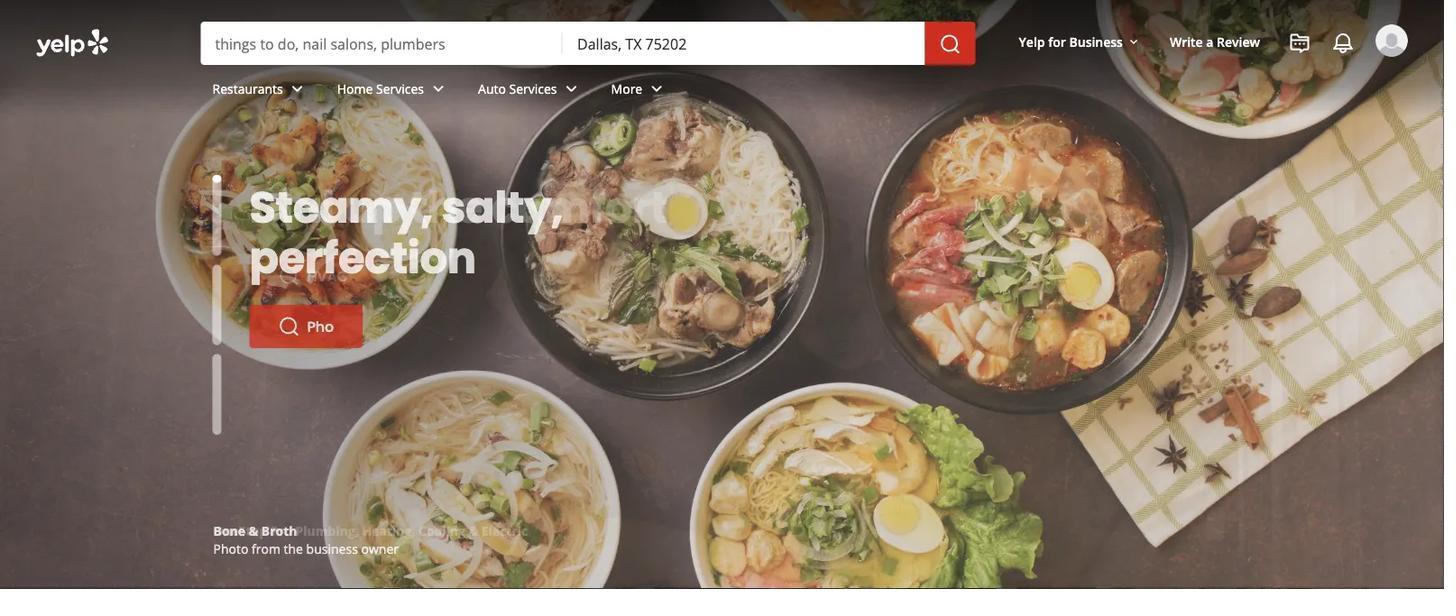 Task type: locate. For each thing, give the bounding box(es) containing it.
1 24 chevron down v2 image from the left
[[428, 78, 449, 100]]

mexican link
[[313, 207, 438, 244]]

menu containing takeout
[[198, 117, 449, 298]]

onestop pro plumbing, heating, cooling & electric link
[[213, 522, 528, 539]]

restaurants link
[[198, 65, 323, 117]]

1 24 chevron down v2 image from the left
[[287, 78, 308, 100]]

services right auto
[[509, 80, 557, 97]]

24 chinese v2 image
[[216, 215, 238, 236]]

1 & from the left
[[249, 522, 258, 539]]

onestop
[[213, 522, 267, 539]]

pho link
[[249, 305, 363, 348]]

review
[[1217, 33, 1260, 50]]

salty,
[[442, 177, 563, 238]]

& right bone
[[249, 522, 258, 539]]

2 services from the left
[[509, 80, 557, 97]]

none search field inside search box
[[201, 22, 979, 65]]

bone & broth link
[[213, 522, 297, 539]]

business
[[306, 540, 358, 557], [306, 540, 358, 557]]

24 chevron down v2 image
[[287, 78, 308, 100], [561, 78, 582, 100]]

24 chevron down v2 image for home services
[[428, 78, 449, 100]]

&
[[249, 522, 258, 539], [469, 522, 478, 539]]

burgers link
[[209, 171, 305, 207]]

None search field
[[0, 0, 1444, 298]]

photo inside onestop pro plumbing, heating, cooling & electric photo from the business owner
[[213, 540, 248, 557]]

projects image
[[1289, 32, 1311, 54]]

24 chevron down v2 image
[[428, 78, 449, 100], [646, 78, 668, 100]]

services
[[376, 80, 424, 97], [509, 80, 557, 97]]

24 chevron down v2 image for auto services
[[561, 78, 582, 100]]

2 24 chevron down v2 image from the left
[[646, 78, 668, 100]]

2 & from the left
[[469, 522, 478, 539]]

pho
[[307, 316, 334, 336]]

chinese link
[[209, 207, 305, 244]]

24 chevron down v2 image inside restaurants link
[[287, 78, 308, 100]]

the inside bone & broth photo from the business owner
[[284, 540, 303, 557]]

cooling
[[419, 522, 465, 539]]

24 chevron down v2 image right restaurants
[[287, 78, 308, 100]]

auto services link
[[464, 65, 597, 117]]

24 chevron down v2 image inside 'auto services' link
[[561, 78, 582, 100]]

from
[[252, 540, 280, 557], [252, 540, 280, 557]]

24 chevron down v2 image inside 'more' link
[[646, 78, 668, 100]]

none field near
[[577, 33, 911, 53]]

the
[[410, 177, 482, 238], [284, 540, 303, 557], [284, 540, 303, 557]]

0 horizontal spatial 24 chevron down v2 image
[[287, 78, 308, 100]]

1 horizontal spatial 24 chevron down v2 image
[[561, 78, 582, 100]]

24 thai v2 image
[[320, 251, 341, 272]]

more link
[[597, 65, 682, 117]]

takeout link
[[209, 135, 305, 171]]

2 none field from the left
[[577, 33, 911, 53]]

business inside bone & broth photo from the business owner
[[306, 540, 358, 557]]

italian
[[248, 253, 287, 270]]

dial up the comfort
[[249, 177, 667, 238]]

steamy,
[[249, 177, 433, 238]]

1 horizontal spatial 24 chevron down v2 image
[[646, 78, 668, 100]]

24 reservations v2 image
[[320, 143, 341, 164]]

2 24 chevron down v2 image from the left
[[561, 78, 582, 100]]

1 horizontal spatial &
[[469, 522, 478, 539]]

thai link
[[313, 244, 438, 280]]

24 burgers v2 image
[[216, 179, 238, 200]]

steamy, salty, perfection
[[249, 177, 563, 288]]

0 horizontal spatial 24 chevron down v2 image
[[428, 78, 449, 100]]

photo
[[213, 540, 248, 557], [213, 540, 248, 557]]

0 horizontal spatial none field
[[215, 33, 548, 53]]

delivery link
[[313, 171, 438, 207]]

24 chevron down v2 image right auto services
[[561, 78, 582, 100]]

owner inside bone & broth photo from the business owner
[[361, 540, 399, 557]]

reservations link
[[313, 135, 438, 171]]

None field
[[215, 33, 548, 53], [577, 33, 911, 53]]

services right 'home'
[[376, 80, 424, 97]]

home
[[337, 80, 373, 97]]

owner
[[361, 540, 399, 557], [361, 540, 399, 557]]

1 services from the left
[[376, 80, 424, 97]]

24 chevron down v2 image right more
[[646, 78, 668, 100]]

1 horizontal spatial none field
[[577, 33, 911, 53]]

24 chevron down v2 image inside home services link
[[428, 78, 449, 100]]

notifications image
[[1332, 32, 1354, 54]]

auto services
[[478, 80, 557, 97]]

auto
[[478, 80, 506, 97]]

0 horizontal spatial services
[[376, 80, 424, 97]]

0 horizontal spatial &
[[249, 522, 258, 539]]

restaurants
[[212, 80, 283, 97]]

24 takeout v2 image
[[216, 143, 238, 164]]

menu
[[198, 117, 449, 298]]

1 horizontal spatial services
[[509, 80, 557, 97]]

& left electric at the bottom of page
[[469, 522, 478, 539]]

perfection
[[249, 227, 476, 288]]

for
[[1048, 33, 1066, 50]]

None search field
[[201, 22, 979, 65]]

24 chevron down v2 image left auto
[[428, 78, 449, 100]]

business categories element
[[198, 65, 1408, 298]]

delivery
[[352, 181, 402, 198]]

24 chevron down v2 image for more
[[646, 78, 668, 100]]

1 none field from the left
[[215, 33, 548, 53]]



Task type: describe. For each thing, give the bounding box(es) containing it.
takeout
[[248, 145, 298, 162]]

16 chevron down v2 image
[[1127, 35, 1141, 49]]

hvac
[[307, 266, 348, 286]]

dial
[[249, 177, 334, 238]]

electric
[[481, 522, 528, 539]]

yelp
[[1019, 33, 1045, 50]]

from inside bone & broth photo from the business owner
[[252, 540, 280, 557]]

heating,
[[362, 522, 415, 539]]

home services link
[[323, 65, 464, 117]]

24 search v2 image
[[278, 316, 300, 337]]

photo inside bone & broth photo from the business owner
[[213, 540, 248, 557]]

write a review
[[1170, 33, 1260, 50]]

from inside onestop pro plumbing, heating, cooling & electric photo from the business owner
[[252, 540, 280, 557]]

24 chevron down v2 image for restaurants
[[287, 78, 308, 100]]

yelp for business
[[1019, 33, 1123, 50]]

bone & broth photo from the business owner
[[213, 522, 399, 557]]

menu inside business categories element
[[198, 117, 449, 298]]

a
[[1206, 33, 1214, 50]]

write
[[1170, 33, 1203, 50]]

24 search v2 image
[[278, 265, 300, 287]]

hvac link
[[249, 254, 377, 298]]

explore banner section banner
[[0, 0, 1444, 589]]

owner inside onestop pro plumbing, heating, cooling & electric photo from the business owner
[[361, 540, 399, 557]]

john s. image
[[1376, 24, 1408, 57]]

home services
[[337, 80, 424, 97]]

& inside bone & broth photo from the business owner
[[249, 522, 258, 539]]

comfort
[[491, 177, 667, 238]]

mexican
[[352, 217, 403, 234]]

services for auto services
[[509, 80, 557, 97]]

services for home services
[[376, 80, 424, 97]]

business inside onestop pro plumbing, heating, cooling & electric photo from the business owner
[[306, 540, 358, 557]]

plumbing,
[[295, 522, 359, 539]]

none search field containing yelp for business
[[0, 0, 1444, 298]]

user actions element
[[1004, 23, 1433, 134]]

business
[[1069, 33, 1123, 50]]

24 delivery v2 image
[[320, 179, 341, 200]]

24 mexican v2 image
[[320, 215, 341, 236]]

thai
[[352, 253, 378, 270]]

reservations
[[352, 145, 431, 162]]

pro
[[271, 522, 292, 539]]

more
[[611, 80, 642, 97]]

chinese
[[248, 217, 297, 234]]

none field find
[[215, 33, 548, 53]]

italian link
[[209, 244, 305, 280]]

search image
[[940, 33, 961, 55]]

up
[[343, 177, 401, 238]]

onestop pro plumbing, heating, cooling & electric photo from the business owner
[[213, 522, 528, 557]]

burgers
[[248, 181, 296, 198]]

bone
[[213, 522, 245, 539]]

broth
[[261, 522, 297, 539]]

24 italian v2 image
[[216, 251, 238, 272]]

& inside onestop pro plumbing, heating, cooling & electric photo from the business owner
[[469, 522, 478, 539]]

Find text field
[[215, 33, 548, 53]]

the inside onestop pro plumbing, heating, cooling & electric photo from the business owner
[[284, 540, 303, 557]]

yelp for business button
[[1012, 25, 1148, 58]]

write a review link
[[1163, 25, 1267, 58]]

Near text field
[[577, 33, 911, 53]]



Task type: vqa. For each thing, say whether or not it's contained in the screenshot.
Italian link
yes



